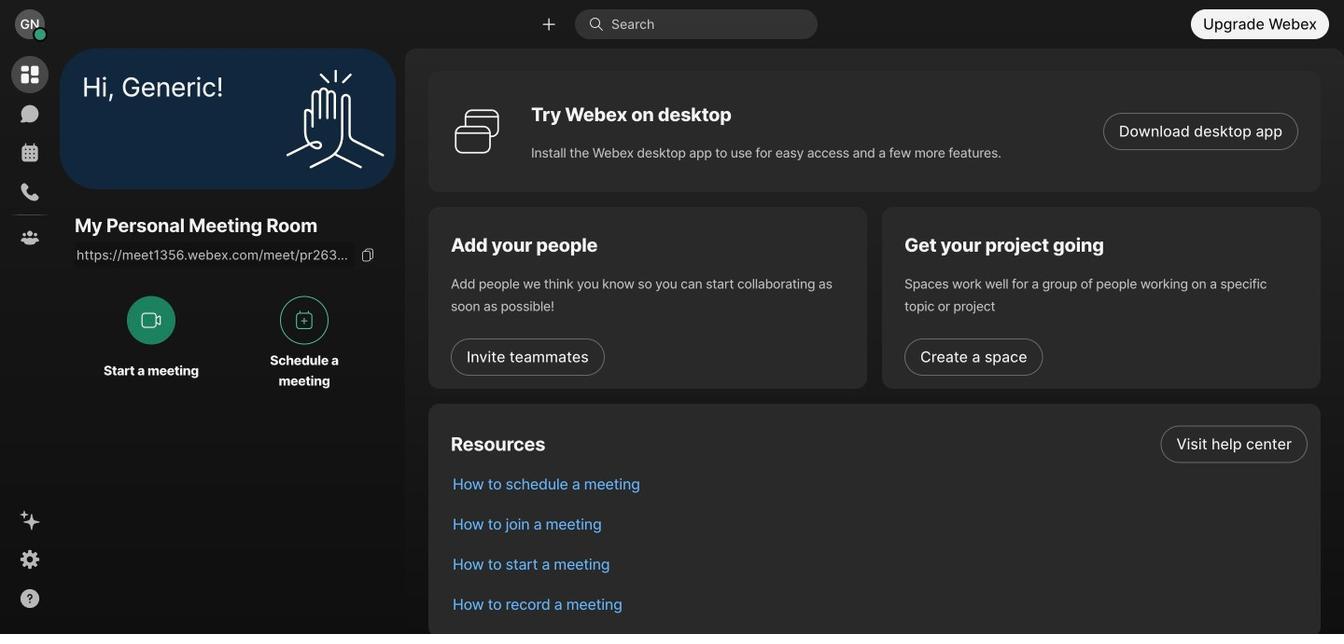 Task type: describe. For each thing, give the bounding box(es) containing it.
two hands high fiving image
[[279, 63, 391, 175]]

webex tab list
[[11, 56, 49, 257]]



Task type: locate. For each thing, give the bounding box(es) containing it.
1 list item from the top
[[438, 425, 1321, 465]]

5 list item from the top
[[438, 585, 1321, 625]]

list item
[[438, 425, 1321, 465], [438, 465, 1321, 505], [438, 505, 1321, 545], [438, 545, 1321, 585], [438, 585, 1321, 625]]

2 list item from the top
[[438, 465, 1321, 505]]

None text field
[[75, 242, 355, 268]]

navigation
[[0, 49, 60, 635]]

4 list item from the top
[[438, 545, 1321, 585]]

3 list item from the top
[[438, 505, 1321, 545]]



